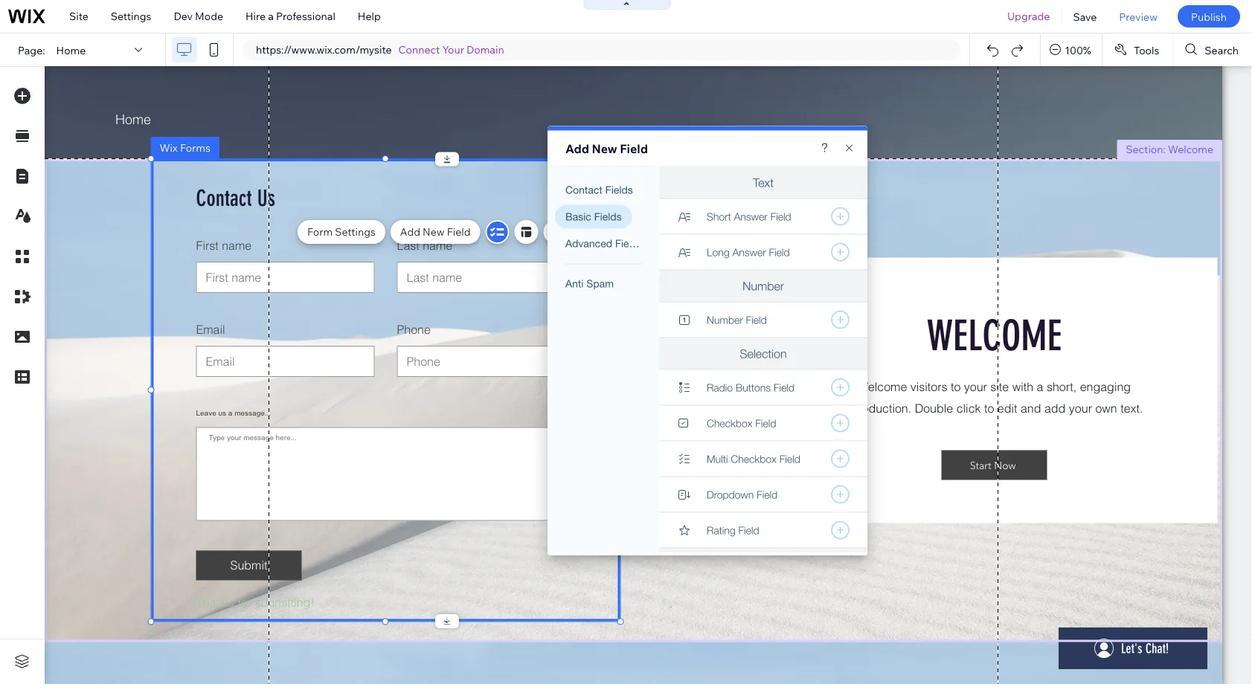 Task type: locate. For each thing, give the bounding box(es) containing it.
add new field
[[566, 141, 648, 156], [400, 226, 471, 239]]

0 vertical spatial add
[[566, 141, 590, 156]]

https://www.wix.com/mysite
[[256, 43, 392, 56]]

hire
[[246, 10, 266, 23]]

new
[[592, 141, 618, 156], [423, 226, 445, 239]]

settings
[[111, 10, 151, 23], [335, 226, 376, 239]]

1 vertical spatial field
[[447, 226, 471, 239]]

1 vertical spatial add new field
[[400, 226, 471, 239]]

settings right "form"
[[335, 226, 376, 239]]

1 vertical spatial add
[[400, 226, 421, 239]]

mode
[[195, 10, 223, 23]]

hire a professional
[[246, 10, 336, 23]]

forms
[[180, 141, 211, 154]]

tools button
[[1103, 34, 1174, 66]]

0 vertical spatial new
[[592, 141, 618, 156]]

save button
[[1063, 0, 1109, 33]]

publish button
[[1178, 5, 1241, 28]]

preview button
[[1109, 0, 1169, 33]]

0 vertical spatial add new field
[[566, 141, 648, 156]]

add
[[566, 141, 590, 156], [400, 226, 421, 239]]

0 vertical spatial field
[[620, 141, 648, 156]]

home
[[56, 43, 86, 56]]

upgrade
[[1008, 10, 1051, 23]]

tools
[[1134, 43, 1160, 56]]

settings left dev
[[111, 10, 151, 23]]

1 horizontal spatial add
[[566, 141, 590, 156]]

0 horizontal spatial field
[[447, 226, 471, 239]]

save
[[1074, 10, 1098, 23]]

0 horizontal spatial add
[[400, 226, 421, 239]]

100%
[[1065, 43, 1092, 56]]

1 horizontal spatial add new field
[[566, 141, 648, 156]]

0 vertical spatial settings
[[111, 10, 151, 23]]

field
[[620, 141, 648, 156], [447, 226, 471, 239]]

form settings
[[307, 226, 376, 239]]

1 horizontal spatial settings
[[335, 226, 376, 239]]

0 horizontal spatial add new field
[[400, 226, 471, 239]]

connect
[[399, 43, 440, 56]]

0 horizontal spatial new
[[423, 226, 445, 239]]

professional
[[276, 10, 336, 23]]

0 horizontal spatial settings
[[111, 10, 151, 23]]

site
[[69, 10, 88, 23]]



Task type: describe. For each thing, give the bounding box(es) containing it.
1 horizontal spatial new
[[592, 141, 618, 156]]

publish
[[1192, 10, 1228, 23]]

wix
[[160, 141, 178, 154]]

domain
[[467, 43, 504, 56]]

1 horizontal spatial field
[[620, 141, 648, 156]]

search
[[1206, 43, 1240, 56]]

search button
[[1174, 34, 1253, 66]]

a
[[268, 10, 274, 23]]

help
[[358, 10, 381, 23]]

wix forms
[[160, 141, 211, 154]]

section:
[[1127, 143, 1166, 156]]

welcome
[[1169, 143, 1214, 156]]

dev mode
[[174, 10, 223, 23]]

dev
[[174, 10, 193, 23]]

your
[[443, 43, 464, 56]]

100% button
[[1042, 34, 1102, 66]]

section: welcome
[[1127, 143, 1214, 156]]

form
[[307, 226, 333, 239]]

preview
[[1120, 10, 1158, 23]]

https://www.wix.com/mysite connect your domain
[[256, 43, 504, 56]]

1 vertical spatial settings
[[335, 226, 376, 239]]

1 vertical spatial new
[[423, 226, 445, 239]]



Task type: vqa. For each thing, say whether or not it's contained in the screenshot.
the left 'Add New Field'
yes



